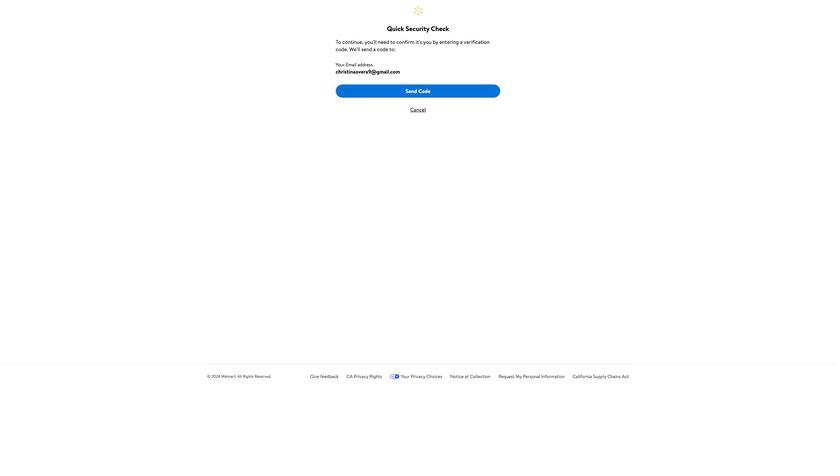 Task type: vqa. For each thing, say whether or not it's contained in the screenshot.
the Walmart logo with link to homepage.
yes



Task type: describe. For each thing, give the bounding box(es) containing it.
privacy choices icon image
[[390, 374, 400, 379]]



Task type: locate. For each thing, give the bounding box(es) containing it.
walmart logo with link to homepage. image
[[413, 5, 424, 16]]



